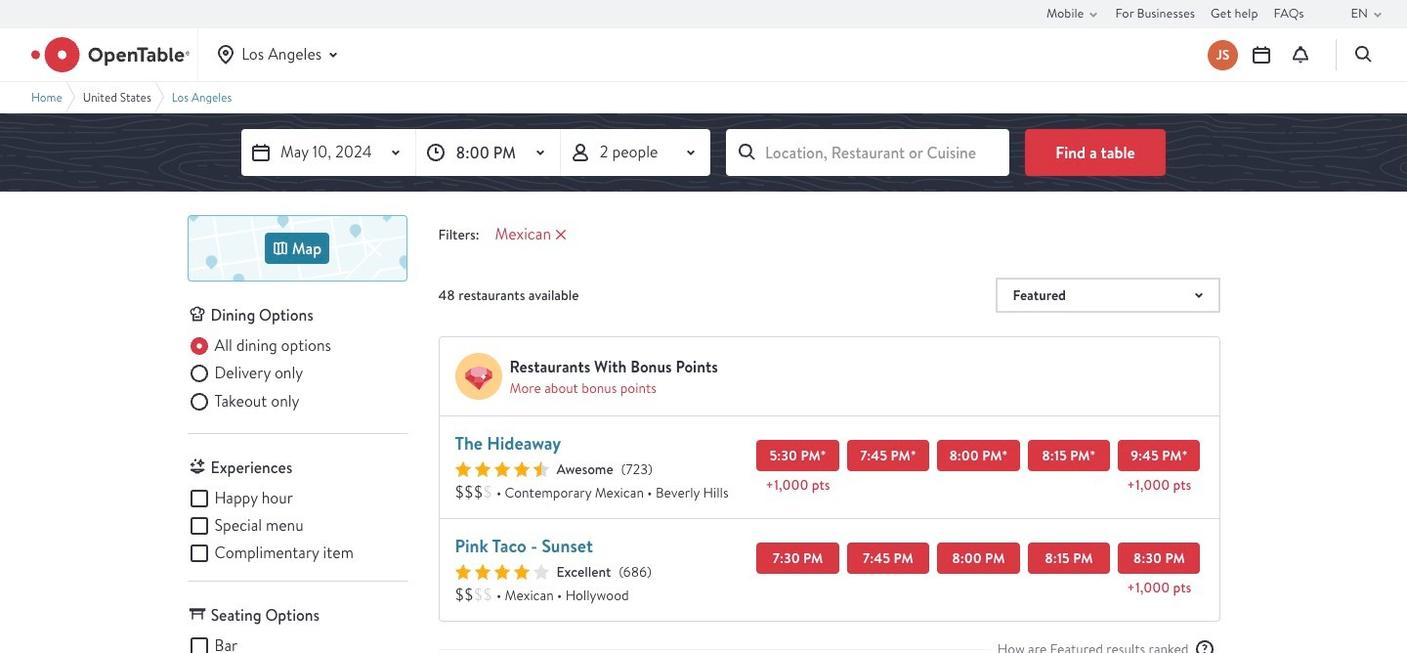 Task type: locate. For each thing, give the bounding box(es) containing it.
bonus point image
[[455, 353, 502, 400]]

None radio
[[187, 362, 303, 386]]

4.4 stars image
[[455, 461, 549, 477]]

2 group from the top
[[187, 487, 407, 565]]

None field
[[726, 129, 1010, 176]]

0 vertical spatial group
[[187, 334, 407, 418]]

group
[[187, 334, 407, 418], [187, 487, 407, 565]]

None radio
[[187, 334, 331, 358], [187, 390, 300, 413], [187, 334, 331, 358], [187, 390, 300, 413]]

1 vertical spatial group
[[187, 487, 407, 565]]



Task type: describe. For each thing, give the bounding box(es) containing it.
1 group from the top
[[187, 334, 407, 418]]

3.9 stars image
[[455, 564, 549, 580]]

Please input a Location, Restaurant or Cuisine field
[[726, 129, 1010, 176]]

opentable logo image
[[31, 37, 190, 72]]



Task type: vqa. For each thing, say whether or not it's contained in the screenshot.
option
yes



